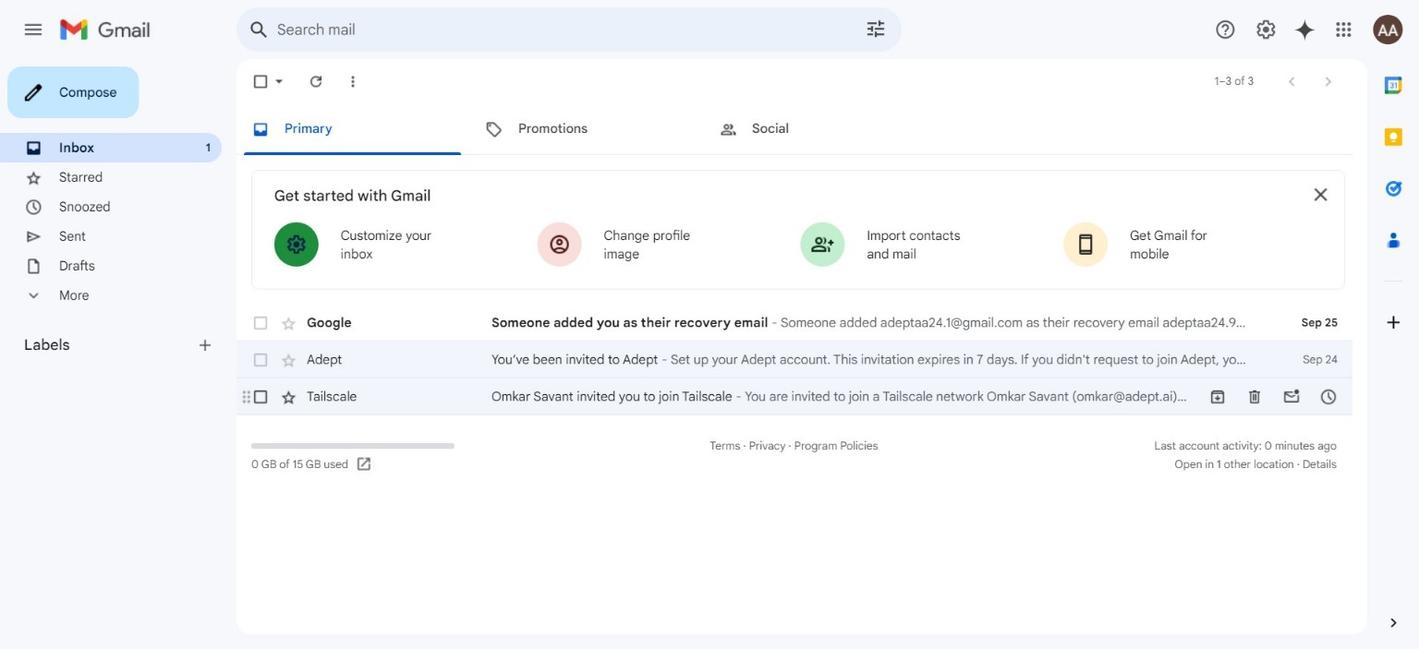 Task type: vqa. For each thing, say whether or not it's contained in the screenshot.
refresh icon
yes



Task type: describe. For each thing, give the bounding box(es) containing it.
Search mail text field
[[277, 20, 813, 39]]

follow link to manage storage image
[[356, 456, 374, 474]]

promotions tab
[[471, 104, 703, 155]]

3 row from the top
[[237, 379, 1353, 416]]

1 row from the top
[[237, 305, 1353, 342]]

0 horizontal spatial tab list
[[237, 104, 1353, 155]]

1 horizontal spatial tab list
[[1368, 59, 1420, 583]]

settings image
[[1255, 18, 1278, 41]]

search mail image
[[242, 13, 275, 46]]

social tab
[[704, 104, 937, 155]]

primary tab
[[237, 104, 469, 155]]

main menu image
[[22, 18, 44, 41]]

refresh image
[[307, 72, 325, 91]]



Task type: locate. For each thing, give the bounding box(es) containing it.
footer
[[237, 437, 1353, 474]]

None checkbox
[[251, 72, 270, 91], [251, 351, 270, 369], [251, 72, 270, 91], [251, 351, 270, 369]]

more email options image
[[344, 72, 362, 91]]

2 row from the top
[[237, 342, 1353, 379]]

navigation
[[0, 59, 237, 650]]

row
[[237, 305, 1353, 342], [237, 342, 1353, 379], [237, 379, 1353, 416]]

None checkbox
[[251, 314, 270, 332], [251, 388, 270, 406], [251, 314, 270, 332], [251, 388, 270, 406]]

support image
[[1215, 18, 1237, 41]]

advanced search options image
[[858, 10, 895, 47]]

tab list
[[1368, 59, 1420, 583], [237, 104, 1353, 155]]

gmail image
[[59, 11, 160, 48]]

heading
[[24, 336, 196, 355]]

toolbar inside row
[[1200, 388, 1348, 406]]

main content
[[237, 104, 1353, 416]]

None search field
[[237, 7, 902, 52]]

toolbar
[[1200, 388, 1348, 406]]



